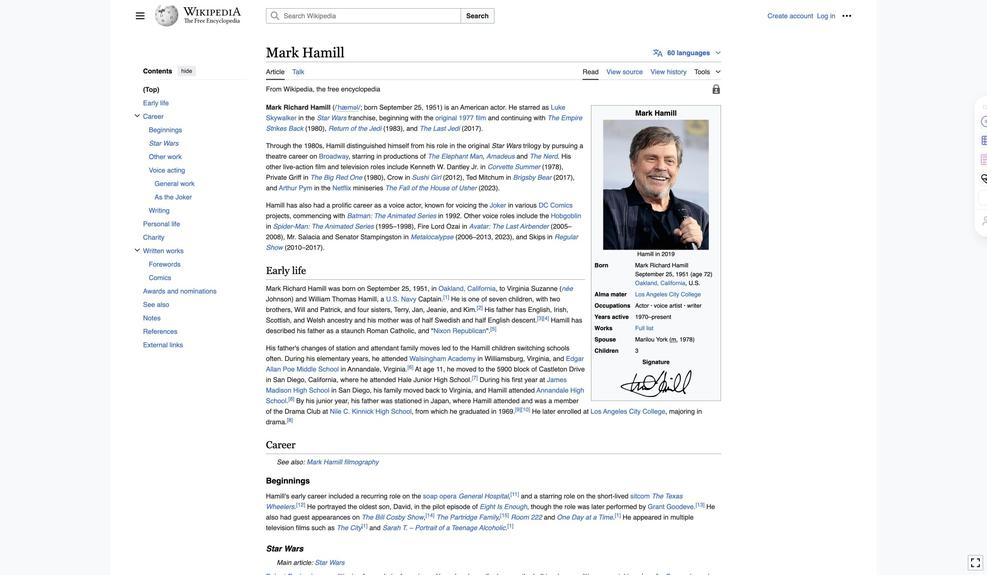 Task type: describe. For each thing, give the bounding box(es) containing it.
Search Wikipedia search field
[[266, 8, 461, 24]]

page semi-protected image
[[712, 84, 721, 94]]

language progressive image
[[653, 48, 663, 58]]

log in and more options image
[[842, 11, 852, 21]]

2 note from the top
[[266, 558, 721, 568]]

1 note from the top
[[266, 457, 721, 467]]

the free encyclopedia image
[[184, 18, 240, 24]]



Task type: vqa. For each thing, say whether or not it's contained in the screenshot.
Search Field at top
yes



Task type: locate. For each thing, give the bounding box(es) containing it.
1 vertical spatial note
[[266, 558, 721, 568]]

menu image
[[135, 11, 145, 21]]

personal tools navigation
[[768, 8, 855, 24]]

2 x small image from the top
[[134, 247, 140, 253]]

None search field
[[255, 8, 768, 24]]

note
[[266, 457, 721, 467], [266, 558, 721, 568]]

fullscreen image
[[971, 558, 981, 568]]

wikipedia image
[[183, 7, 241, 16]]

x small image
[[134, 113, 140, 118], [134, 247, 140, 253]]

main content
[[262, 43, 852, 575]]

1 vertical spatial x small image
[[134, 247, 140, 253]]

1 x small image from the top
[[134, 113, 140, 118]]

0 vertical spatial note
[[266, 457, 721, 467]]

0 vertical spatial x small image
[[134, 113, 140, 118]]



